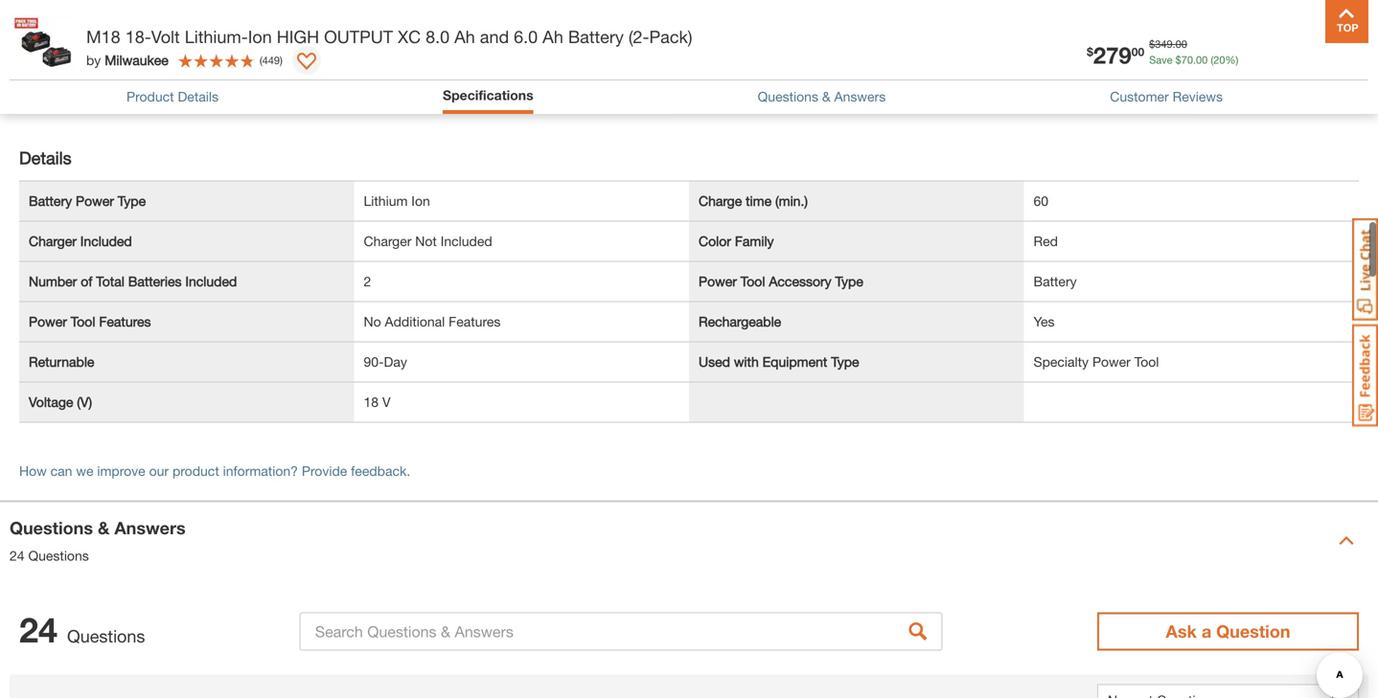 Task type: vqa. For each thing, say whether or not it's contained in the screenshot.
right Charger
yes



Task type: describe. For each thing, give the bounding box(es) containing it.
power tool accessory type
[[699, 270, 864, 286]]

0 vertical spatial details
[[178, 89, 219, 104]]

equipment
[[763, 350, 828, 366]]

red
[[1034, 230, 1058, 245]]

features for power tool features
[[99, 310, 151, 326]]

product height (in.)
[[29, 15, 144, 31]]

specialty
[[1034, 350, 1089, 366]]

display image
[[297, 53, 316, 72]]

color family
[[699, 230, 774, 245]]

1 horizontal spatial included
[[185, 270, 237, 286]]

1 ah from the left
[[455, 26, 475, 47]]

60
[[1034, 189, 1049, 205]]

by
[[86, 52, 101, 68]]

provide
[[302, 460, 347, 476]]

(2-
[[629, 26, 650, 47]]

ask
[[1166, 618, 1197, 639]]

(v)
[[77, 391, 92, 407]]

reviews
[[1173, 89, 1223, 104]]

how can we improve our product information? provide feedback. link
[[19, 460, 411, 476]]

8.39 in
[[364, 15, 404, 31]]

feedback.
[[351, 460, 411, 476]]

battery for battery power type
[[29, 189, 72, 205]]

we
[[76, 460, 93, 476]]

volt
[[151, 26, 180, 47]]

8.39
[[364, 15, 390, 31]]

product image image
[[14, 10, 77, 72]]

m18
[[86, 26, 121, 47]]

1 horizontal spatial $
[[1150, 38, 1156, 50]]

product width (in.)
[[29, 55, 140, 71]]

voltage
[[29, 391, 73, 407]]

answers for questions & answers
[[835, 89, 886, 104]]

1 horizontal spatial 00
[[1176, 38, 1188, 50]]

top button
[[1326, 0, 1369, 43]]

battery for battery
[[1034, 270, 1077, 286]]

& for questions & answers
[[823, 89, 831, 104]]

product
[[173, 460, 219, 476]]

(in.) for product height (in.)
[[123, 15, 144, 31]]

rechargeable
[[699, 310, 782, 326]]

6.0
[[514, 26, 538, 47]]

lithium-
[[185, 26, 248, 47]]

18 v
[[364, 391, 391, 407]]

milwaukee
[[105, 52, 169, 68]]

customer reviews
[[1111, 89, 1223, 104]]

width
[[80, 55, 115, 71]]

family
[[735, 230, 774, 245]]

lithium
[[364, 189, 408, 205]]

charge
[[699, 189, 742, 205]]

power right 'specialty'
[[1093, 350, 1131, 366]]

product for product details
[[127, 89, 174, 104]]

tool for accessory
[[741, 270, 766, 286]]

charger for charger included
[[29, 230, 77, 245]]

0 horizontal spatial details
[[19, 144, 72, 164]]

70
[[1182, 54, 1194, 66]]

accessory
[[769, 270, 832, 286]]

specialty power tool
[[1034, 350, 1160, 366]]

)
[[280, 54, 283, 66]]

day
[[384, 350, 407, 366]]

90-day
[[364, 350, 407, 366]]

charger included
[[29, 230, 132, 245]]

& for questions & answers 24 questions
[[98, 514, 110, 535]]

2 horizontal spatial 00
[[1197, 54, 1208, 66]]

not
[[415, 230, 437, 245]]

Search Questions & Answers text field
[[300, 609, 943, 648]]

2 horizontal spatial tool
[[1135, 350, 1160, 366]]

can
[[50, 460, 72, 476]]

tool for features
[[71, 310, 95, 326]]

questions inside the '24 questions'
[[67, 623, 145, 643]]

2
[[364, 270, 371, 286]]

used
[[699, 350, 731, 366]]

349
[[1156, 38, 1173, 50]]

total
[[96, 270, 124, 286]]

%)
[[1226, 54, 1239, 66]]

questions & answers
[[758, 89, 886, 104]]

0 horizontal spatial ion
[[248, 26, 272, 47]]

used with equipment type
[[699, 350, 860, 366]]

power down color
[[699, 270, 737, 286]]

type for 2
[[836, 270, 864, 286]]

battery power type
[[29, 189, 146, 205]]

1 horizontal spatial .
[[1194, 54, 1197, 66]]

with
[[734, 350, 759, 366]]

279
[[1094, 41, 1132, 69]]

20
[[1214, 54, 1226, 66]]

m18 18-volt lithium-ion high output xc 8.0 ah and 6.0 ah battery (2-pack)
[[86, 26, 693, 47]]

how can we improve our product information? provide feedback.
[[19, 460, 411, 476]]

question
[[1217, 618, 1291, 639]]

2 ( from the left
[[260, 54, 262, 66]]

returnable
[[29, 350, 94, 366]]

no
[[364, 310, 381, 326]]

of
[[81, 270, 92, 286]]

(min.)
[[776, 189, 808, 205]]

0 horizontal spatial $
[[1087, 45, 1094, 58]]



Task type: locate. For each thing, give the bounding box(es) containing it.
1 vertical spatial tool
[[71, 310, 95, 326]]

caret image
[[1339, 530, 1355, 545]]

1 horizontal spatial &
[[823, 89, 831, 104]]

batteries
[[128, 270, 182, 286]]

$ 279 00 $ 349 . 00 save $ 70 . 00 ( 20 %)
[[1087, 38, 1239, 69]]

2 features from the left
[[449, 310, 501, 326]]

v
[[383, 391, 391, 407]]

1 horizontal spatial ion
[[412, 189, 430, 205]]

1 horizontal spatial answers
[[835, 89, 886, 104]]

0 horizontal spatial tool
[[71, 310, 95, 326]]

voltage (v)
[[29, 391, 92, 407]]

$ up save
[[1150, 38, 1156, 50]]

high
[[277, 26, 319, 47]]

1 horizontal spatial (
[[1211, 54, 1214, 66]]

0 horizontal spatial battery
[[29, 189, 72, 205]]

8.0
[[426, 26, 450, 47]]

0 horizontal spatial 00
[[1132, 45, 1145, 58]]

1 vertical spatial answers
[[114, 514, 186, 535]]

2 vertical spatial product
[[127, 89, 174, 104]]

height
[[80, 15, 119, 31]]

product down milwaukee
[[127, 89, 174, 104]]

improve
[[97, 460, 145, 476]]

live chat image
[[1353, 219, 1379, 321]]

a
[[1202, 618, 1212, 639]]

2 horizontal spatial $
[[1176, 54, 1182, 66]]

questions & answers 24 questions
[[10, 514, 186, 560]]

2 horizontal spatial battery
[[1034, 270, 1077, 286]]

power tool features
[[29, 310, 151, 326]]

( 449 )
[[260, 54, 283, 66]]

1 vertical spatial ion
[[412, 189, 430, 205]]

0 horizontal spatial .
[[1173, 38, 1176, 50]]

0 vertical spatial &
[[823, 89, 831, 104]]

answers inside questions & answers 24 questions
[[114, 514, 186, 535]]

power up 'charger included' in the top of the page
[[76, 189, 114, 205]]

number of total batteries included
[[29, 270, 237, 286]]

and
[[480, 26, 509, 47]]

battery down red in the top of the page
[[1034, 270, 1077, 286]]

number
[[29, 270, 77, 286]]

00 up 70
[[1176, 38, 1188, 50]]

tool down family on the top
[[741, 270, 766, 286]]

0 vertical spatial 24
[[10, 545, 25, 560]]

feedback link image
[[1353, 324, 1379, 428]]

$ left save
[[1087, 45, 1094, 58]]

tool
[[741, 270, 766, 286], [71, 310, 95, 326], [1135, 350, 1160, 366]]

& inside questions & answers 24 questions
[[98, 514, 110, 535]]

2 ah from the left
[[543, 26, 564, 47]]

specifications
[[443, 87, 534, 103]]

charger for charger not included
[[364, 230, 412, 245]]

0 vertical spatial type
[[118, 189, 146, 205]]

1 horizontal spatial tool
[[741, 270, 766, 286]]

information?
[[223, 460, 298, 476]]

1 vertical spatial .
[[1194, 54, 1197, 66]]

product details button
[[127, 87, 219, 107], [127, 87, 219, 107]]

00 left save
[[1132, 45, 1145, 58]]

lithium ion
[[364, 189, 430, 205]]

0 horizontal spatial &
[[98, 514, 110, 535]]

type for 90-day
[[832, 350, 860, 366]]

.
[[1173, 38, 1176, 50], [1194, 54, 1197, 66]]

0 horizontal spatial ah
[[455, 26, 475, 47]]

ah right the 8.0
[[455, 26, 475, 47]]

449
[[262, 54, 280, 66]]

00 right 70
[[1197, 54, 1208, 66]]

0 vertical spatial (in.)
[[123, 15, 144, 31]]

features for no additional features
[[449, 310, 501, 326]]

( inside "$ 279 00 $ 349 . 00 save $ 70 . 00 ( 20 %)"
[[1211, 54, 1214, 66]]

answers
[[835, 89, 886, 104], [114, 514, 186, 535]]

charger not included
[[364, 230, 493, 245]]

ion up 449 in the top left of the page
[[248, 26, 272, 47]]

1 vertical spatial product
[[29, 55, 76, 71]]

ion
[[248, 26, 272, 47], [412, 189, 430, 205]]

(in.)
[[123, 15, 144, 31], [119, 55, 140, 71]]

answers for questions & answers 24 questions
[[114, 514, 186, 535]]

charge time (min.)
[[699, 189, 808, 205]]

battery up 'charger included' in the top of the page
[[29, 189, 72, 205]]

1 vertical spatial (in.)
[[119, 55, 140, 71]]

details up battery power type
[[19, 144, 72, 164]]

0 vertical spatial .
[[1173, 38, 1176, 50]]

features down number of total batteries included
[[99, 310, 151, 326]]

charger left not
[[364, 230, 412, 245]]

90-
[[364, 350, 384, 366]]

1 horizontal spatial battery
[[568, 26, 624, 47]]

ah right the 6.0
[[543, 26, 564, 47]]

0 vertical spatial battery
[[568, 26, 624, 47]]

specifications button
[[443, 85, 534, 109], [443, 85, 534, 105]]

type up 'charger included' in the top of the page
[[118, 189, 146, 205]]

0 vertical spatial tool
[[741, 270, 766, 286]]

24
[[10, 545, 25, 560], [19, 606, 58, 647]]

ask a question
[[1166, 618, 1291, 639]]

color
[[699, 230, 732, 245]]

product details
[[127, 89, 219, 104]]

1 horizontal spatial details
[[178, 89, 219, 104]]

tool right 'specialty'
[[1135, 350, 1160, 366]]

2 vertical spatial type
[[832, 350, 860, 366]]

battery
[[568, 26, 624, 47], [29, 189, 72, 205], [1034, 270, 1077, 286]]

included up total
[[80, 230, 132, 245]]

features right additional
[[449, 310, 501, 326]]

18
[[364, 391, 379, 407]]

battery left (2-
[[568, 26, 624, 47]]

0 horizontal spatial answers
[[114, 514, 186, 535]]

( left ) on the left
[[260, 54, 262, 66]]

1 vertical spatial &
[[98, 514, 110, 535]]

ah
[[455, 26, 475, 47], [543, 26, 564, 47]]

2 vertical spatial battery
[[1034, 270, 1077, 286]]

questions & answers button
[[758, 87, 886, 107], [758, 87, 886, 107]]

0 horizontal spatial (
[[260, 54, 262, 66]]

our
[[149, 460, 169, 476]]

( left the %)
[[1211, 54, 1214, 66]]

type right equipment
[[832, 350, 860, 366]]

1 horizontal spatial ah
[[543, 26, 564, 47]]

xc
[[398, 26, 421, 47]]

1 horizontal spatial charger
[[364, 230, 412, 245]]

(in.) for product width (in.)
[[119, 55, 140, 71]]

by milwaukee
[[86, 52, 169, 68]]

details
[[178, 89, 219, 104], [19, 144, 72, 164]]

2 horizontal spatial included
[[441, 230, 493, 245]]

included right batteries
[[185, 270, 237, 286]]

1 vertical spatial type
[[836, 270, 864, 286]]

1 vertical spatial battery
[[29, 189, 72, 205]]

customer reviews button
[[1111, 87, 1223, 107], [1111, 87, 1223, 107]]

1 vertical spatial 24
[[19, 606, 58, 647]]

included right not
[[441, 230, 493, 245]]

tool down the 'of'
[[71, 310, 95, 326]]

output
[[324, 26, 393, 47]]

power down number at the top
[[29, 310, 67, 326]]

0 vertical spatial product
[[29, 15, 76, 31]]

1 features from the left
[[99, 310, 151, 326]]

how
[[19, 460, 47, 476]]

product for product width (in.)
[[29, 55, 76, 71]]

charger up number at the top
[[29, 230, 77, 245]]

details down lithium-
[[178, 89, 219, 104]]

1 ( from the left
[[1211, 54, 1214, 66]]

ion right lithium
[[412, 189, 430, 205]]

in
[[394, 15, 404, 31]]

00
[[1176, 38, 1188, 50], [1132, 45, 1145, 58], [1197, 54, 1208, 66]]

(in.) down 18- in the top of the page
[[119, 55, 140, 71]]

0 horizontal spatial features
[[99, 310, 151, 326]]

yes
[[1034, 310, 1055, 326]]

(in.) right m18 at top
[[123, 15, 144, 31]]

included
[[80, 230, 132, 245], [441, 230, 493, 245], [185, 270, 237, 286]]

$ right save
[[1176, 54, 1182, 66]]

2 charger from the left
[[364, 230, 412, 245]]

type
[[118, 189, 146, 205], [836, 270, 864, 286], [832, 350, 860, 366]]

1 vertical spatial details
[[19, 144, 72, 164]]

no additional features
[[364, 310, 501, 326]]

24 inside questions & answers 24 questions
[[10, 545, 25, 560]]

additional
[[385, 310, 445, 326]]

time
[[746, 189, 772, 205]]

24 questions
[[19, 606, 145, 647]]

save
[[1150, 54, 1173, 66]]

0 vertical spatial answers
[[835, 89, 886, 104]]

0 vertical spatial ion
[[248, 26, 272, 47]]

18-
[[125, 26, 151, 47]]

product left height
[[29, 15, 76, 31]]

ask a question button
[[1098, 609, 1360, 648]]

0 horizontal spatial charger
[[29, 230, 77, 245]]

1 horizontal spatial features
[[449, 310, 501, 326]]

power
[[76, 189, 114, 205], [699, 270, 737, 286], [29, 310, 67, 326], [1093, 350, 1131, 366]]

0 horizontal spatial included
[[80, 230, 132, 245]]

$
[[1150, 38, 1156, 50], [1087, 45, 1094, 58], [1176, 54, 1182, 66]]

type right accessory
[[836, 270, 864, 286]]

charger
[[29, 230, 77, 245], [364, 230, 412, 245]]

pack)
[[650, 26, 693, 47]]

product for product height (in.)
[[29, 15, 76, 31]]

product left by
[[29, 55, 76, 71]]

2 vertical spatial tool
[[1135, 350, 1160, 366]]

1 charger from the left
[[29, 230, 77, 245]]



